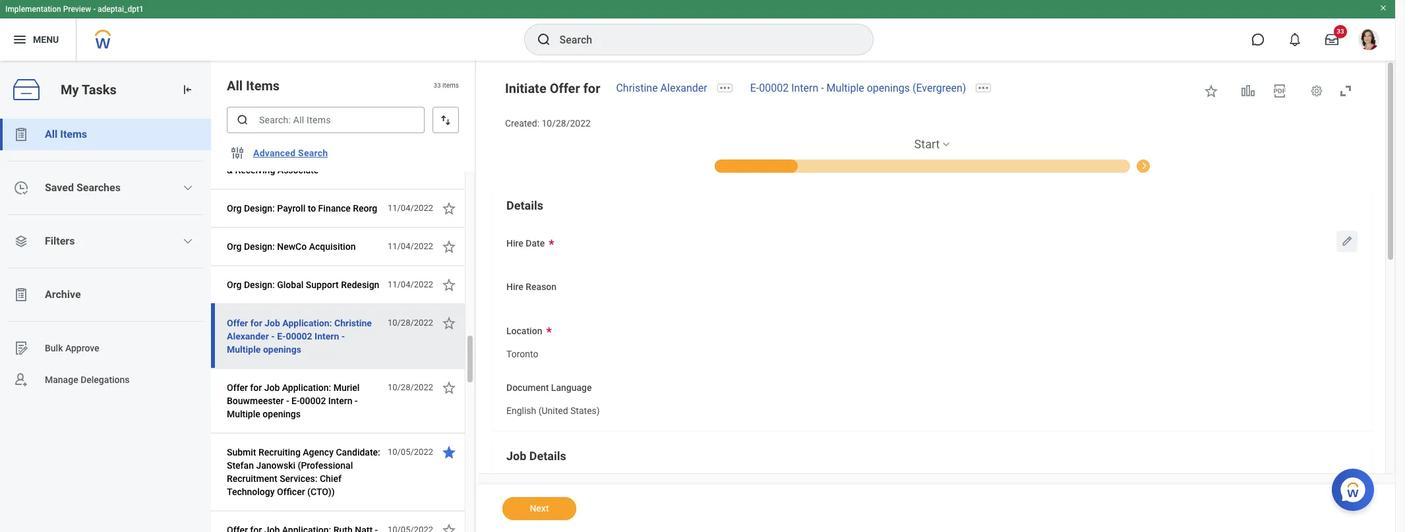 Task type: locate. For each thing, give the bounding box(es) containing it.
‎-
[[299, 152, 302, 162], [271, 331, 275, 342], [286, 396, 289, 406]]

for down org design: global support redesign on the left bottom
[[250, 318, 262, 329]]

job for alexander
[[265, 318, 280, 329]]

christine
[[616, 82, 658, 94], [334, 318, 372, 329]]

English (United States) text field
[[507, 398, 600, 421]]

1 vertical spatial all
[[45, 128, 58, 141]]

2 vertical spatial design:
[[244, 280, 275, 290]]

1 vertical spatial e-
[[277, 331, 286, 342]]

document language element
[[507, 397, 600, 421]]

job inside the offer for job application: james wilson (referral) ‎- r-00151 shipping & receiving associate
[[264, 139, 280, 149]]

2 design: from the top
[[244, 241, 275, 252]]

‎- right bouwmeester
[[286, 396, 289, 406]]

for up wilson
[[250, 139, 262, 149]]

for inside offer for job application: muriel bouwmeester ‎- e-00002 intern - multiple openings
[[250, 383, 262, 393]]

1 hire from the top
[[507, 238, 524, 249]]

org left 'global'
[[227, 280, 242, 290]]

items
[[246, 78, 280, 94], [60, 128, 87, 141]]

bulk
[[45, 343, 63, 353]]

0 vertical spatial 11/04/2022
[[388, 203, 433, 213]]

r-
[[304, 152, 313, 162]]

1 horizontal spatial 33
[[1337, 28, 1345, 35]]

0 vertical spatial details
[[507, 198, 544, 212]]

openings inside offer for job application: muriel bouwmeester ‎- e-00002 intern - multiple openings
[[263, 409, 301, 420]]

1 horizontal spatial e-
[[292, 396, 300, 406]]

design: left payroll
[[244, 203, 275, 214]]

1 vertical spatial 10/28/2022
[[388, 318, 433, 328]]

design: for global
[[244, 280, 275, 290]]

1 vertical spatial 00002
[[286, 331, 312, 342]]

for
[[584, 80, 601, 96], [250, 139, 262, 149], [250, 318, 262, 329], [250, 383, 262, 393]]

Toronto text field
[[507, 341, 539, 364]]

0 vertical spatial application:
[[282, 139, 331, 149]]

profile logan mcneil image
[[1359, 29, 1380, 53]]

00002 for muriel
[[300, 396, 326, 406]]

2 clipboard image from the top
[[13, 287, 29, 303]]

manage
[[45, 374, 78, 385]]

manage delegations
[[45, 374, 130, 385]]

1 vertical spatial all items
[[45, 128, 87, 141]]

0 horizontal spatial ‎-
[[271, 331, 275, 342]]

0 horizontal spatial e-
[[277, 331, 286, 342]]

0 vertical spatial openings
[[867, 82, 910, 94]]

2 vertical spatial intern
[[328, 396, 353, 406]]

redesign
[[341, 280, 380, 290]]

list
[[0, 119, 211, 396]]

0 vertical spatial org
[[227, 203, 242, 214]]

0 horizontal spatial all
[[45, 128, 58, 141]]

1 horizontal spatial search image
[[536, 32, 552, 47]]

0 vertical spatial all
[[227, 78, 243, 94]]

1 vertical spatial star image
[[441, 445, 457, 460]]

reason
[[526, 282, 557, 292]]

application: inside the offer for job application: james wilson (referral) ‎- r-00151 shipping & receiving associate
[[282, 139, 331, 149]]

00002 for christine
[[286, 331, 312, 342]]

33 inside item list element
[[434, 82, 441, 89]]

1 horizontal spatial all
[[227, 78, 243, 94]]

payroll
[[277, 203, 306, 214]]

1 vertical spatial 33
[[434, 82, 441, 89]]

items inside item list element
[[246, 78, 280, 94]]

chevron right image
[[1136, 158, 1152, 170]]

0 vertical spatial clipboard image
[[13, 127, 29, 142]]

job up bouwmeester
[[264, 383, 280, 393]]

33 left profile logan mcneil icon
[[1337, 28, 1345, 35]]

agency
[[303, 447, 334, 458]]

job inside offer for job application: christine alexander ‎- e-00002 intern - multiple openings
[[265, 318, 280, 329]]

close environment banner image
[[1380, 4, 1388, 12]]

0 horizontal spatial search image
[[236, 113, 249, 127]]

recruitment
[[227, 474, 277, 484]]

1 vertical spatial design:
[[244, 241, 275, 252]]

2 horizontal spatial e-
[[751, 82, 759, 94]]

my tasks
[[61, 82, 117, 97]]

created: 10/28/2022
[[505, 118, 591, 129]]

all right transformation import icon
[[227, 78, 243, 94]]

0 horizontal spatial all items
[[45, 128, 87, 141]]

2 vertical spatial application:
[[282, 383, 331, 393]]

1 vertical spatial intern
[[315, 331, 339, 342]]

openings down bouwmeester
[[263, 409, 301, 420]]

‎- down org design: global support redesign on the left bottom
[[271, 331, 275, 342]]

33
[[1337, 28, 1345, 35], [434, 82, 441, 89]]

submit recruiting agency candidate: stefan janowski (professional recruitment services: chief technology officer (cto))
[[227, 447, 381, 497]]

1 horizontal spatial all items
[[227, 78, 280, 94]]

0 vertical spatial search image
[[536, 32, 552, 47]]

adeptai_dpt1
[[98, 5, 144, 14]]

search image up initiate offer for
[[536, 32, 552, 47]]

clipboard image left archive
[[13, 287, 29, 303]]

states)
[[571, 406, 600, 416]]

alexander down "search workday" search box
[[661, 82, 708, 94]]

details down english (united states)
[[530, 449, 567, 463]]

1 vertical spatial 11/04/2022
[[388, 241, 433, 251]]

hire date
[[507, 238, 545, 249]]

1 11/04/2022 from the top
[[388, 203, 433, 213]]

1 vertical spatial org
[[227, 241, 242, 252]]

0 vertical spatial all items
[[227, 78, 280, 94]]

org right chevron down image
[[227, 241, 242, 252]]

‎- for muriel
[[286, 396, 289, 406]]

advanced search button
[[248, 140, 333, 166]]

offer for job application: christine alexander ‎- e-00002 intern - multiple openings
[[227, 318, 372, 355]]

technology
[[227, 487, 275, 497]]

application: inside offer for job application: muriel bouwmeester ‎- e-00002 intern - multiple openings
[[282, 383, 331, 393]]

multiple for offer for job application: christine alexander ‎- e-00002 intern - multiple openings
[[227, 344, 261, 355]]

all inside item list element
[[227, 78, 243, 94]]

2 hire from the top
[[507, 282, 524, 292]]

33 for 33
[[1337, 28, 1345, 35]]

1 clipboard image from the top
[[13, 127, 29, 142]]

all up saved
[[45, 128, 58, 141]]

advanced search
[[253, 148, 328, 158]]

1 star image from the top
[[441, 201, 457, 216]]

design: left 'global'
[[244, 280, 275, 290]]

for up bouwmeester
[[250, 383, 262, 393]]

alexander up bouwmeester
[[227, 331, 269, 342]]

view related information image
[[1241, 83, 1257, 99]]

job for wilson
[[264, 139, 280, 149]]

org
[[227, 203, 242, 214], [227, 241, 242, 252], [227, 280, 242, 290]]

hire reason
[[507, 282, 557, 292]]

finance
[[318, 203, 351, 214]]

1 vertical spatial ‎-
[[271, 331, 275, 342]]

10/28/2022 for offer for job application: christine alexander ‎- e-00002 intern - multiple openings
[[388, 318, 433, 328]]

preview
[[63, 5, 91, 14]]

‎- inside offer for job application: christine alexander ‎- e-00002 intern - multiple openings
[[271, 331, 275, 342]]

saved searches button
[[0, 172, 211, 204]]

1 horizontal spatial alexander
[[661, 82, 708, 94]]

submit recruiting agency candidate: stefan janowski (professional recruitment services: chief technology officer (cto)) button
[[227, 445, 381, 500]]

11/04/2022 for org design: newco acquisition
[[388, 241, 433, 251]]

0 vertical spatial star image
[[441, 201, 457, 216]]

2 vertical spatial 00002
[[300, 396, 326, 406]]

33 for 33 items
[[434, 82, 441, 89]]

1 vertical spatial openings
[[263, 344, 301, 355]]

notifications large image
[[1289, 33, 1302, 46]]

(cto))
[[307, 487, 335, 497]]

multiple inside offer for job application: christine alexander ‎- e-00002 intern - multiple openings
[[227, 344, 261, 355]]

10/28/2022 for offer for job application: muriel bouwmeester ‎- e-00002 intern - multiple openings
[[388, 383, 433, 392]]

search image inside item list element
[[236, 113, 249, 127]]

0 vertical spatial design:
[[244, 203, 275, 214]]

org down &
[[227, 203, 242, 214]]

support
[[306, 280, 339, 290]]

0 vertical spatial ‎-
[[299, 152, 302, 162]]

multiple inside offer for job application: muriel bouwmeester ‎- e-00002 intern - multiple openings
[[227, 409, 260, 420]]

searches
[[76, 181, 121, 194]]

0 vertical spatial 33
[[1337, 28, 1345, 35]]

e- inside offer for job application: christine alexander ‎- e-00002 intern - multiple openings
[[277, 331, 286, 342]]

33 left items
[[434, 82, 441, 89]]

- inside menu "banner"
[[93, 5, 96, 14]]

- inside offer for job application: christine alexander ‎- e-00002 intern - multiple openings
[[342, 331, 345, 342]]

3 org from the top
[[227, 280, 242, 290]]

details
[[507, 198, 544, 212], [530, 449, 567, 463]]

2 vertical spatial openings
[[263, 409, 301, 420]]

clipboard image inside archive button
[[13, 287, 29, 303]]

offer inside offer for job application: muriel bouwmeester ‎- e-00002 intern - multiple openings
[[227, 383, 248, 393]]

offer for job application: muriel bouwmeester ‎- e-00002 intern - multiple openings button
[[227, 380, 381, 422]]

application: inside offer for job application: christine alexander ‎- e-00002 intern - multiple openings
[[283, 318, 332, 329]]

0 horizontal spatial 33
[[434, 82, 441, 89]]

‎- inside offer for job application: muriel bouwmeester ‎- e-00002 intern - multiple openings
[[286, 396, 289, 406]]

e-00002 intern - multiple openings (evergreen)
[[751, 82, 967, 94]]

hire for hire reason
[[507, 282, 524, 292]]

0 vertical spatial christine
[[616, 82, 658, 94]]

org design: newco acquisition button
[[227, 239, 361, 255]]

star image for christine
[[441, 315, 457, 331]]

openings up offer for job application: muriel bouwmeester ‎- e-00002 intern - multiple openings
[[263, 344, 301, 355]]

intern inside offer for job application: christine alexander ‎- e-00002 intern - multiple openings
[[315, 331, 339, 342]]

details up hire date
[[507, 198, 544, 212]]

e- for christine
[[277, 331, 286, 342]]

2 11/04/2022 from the top
[[388, 241, 433, 251]]

configure image
[[230, 145, 245, 161]]

application: up r-
[[282, 139, 331, 149]]

start navigation
[[492, 136, 1373, 173]]

delegations
[[81, 374, 130, 385]]

all
[[227, 78, 243, 94], [45, 128, 58, 141]]

1 vertical spatial search image
[[236, 113, 249, 127]]

openings left the (evergreen)
[[867, 82, 910, 94]]

‎- left r-
[[299, 152, 302, 162]]

bulk approve
[[45, 343, 99, 353]]

2 vertical spatial 11/04/2022
[[388, 280, 433, 290]]

acquisition
[[309, 241, 356, 252]]

1 vertical spatial multiple
[[227, 344, 261, 355]]

for for offer for job application: christine alexander ‎- e-00002 intern - multiple openings
[[250, 318, 262, 329]]

0 vertical spatial intern
[[792, 82, 819, 94]]

0 horizontal spatial items
[[60, 128, 87, 141]]

intern inside offer for job application: muriel bouwmeester ‎- e-00002 intern - multiple openings
[[328, 396, 353, 406]]

clipboard image up clock check icon
[[13, 127, 29, 142]]

0 vertical spatial hire
[[507, 238, 524, 249]]

for inside the offer for job application: james wilson (referral) ‎- r-00151 shipping & receiving associate
[[250, 139, 262, 149]]

implementation
[[5, 5, 61, 14]]

star image for muriel
[[441, 380, 457, 396]]

intern for christine
[[315, 331, 339, 342]]

0 horizontal spatial christine
[[334, 318, 372, 329]]

application: for muriel
[[282, 383, 331, 393]]

hire left reason
[[507, 282, 524, 292]]

all items
[[227, 78, 280, 94], [45, 128, 87, 141]]

org design: global support redesign
[[227, 280, 380, 290]]

33 inside button
[[1337, 28, 1345, 35]]

org for org design: global support redesign
[[227, 280, 242, 290]]

item list element
[[211, 61, 476, 532]]

(professional
[[298, 460, 353, 471]]

33 items
[[434, 82, 459, 89]]

fullscreen image
[[1338, 83, 1354, 99]]

org design: payroll to finance reorg button
[[227, 201, 381, 216]]

3 11/04/2022 from the top
[[388, 280, 433, 290]]

submit
[[227, 447, 256, 458]]

-
[[93, 5, 96, 14], [821, 82, 824, 94], [342, 331, 345, 342], [355, 396, 358, 406]]

openings inside offer for job application: christine alexander ‎- e-00002 intern - multiple openings
[[263, 344, 301, 355]]

design: left newco
[[244, 241, 275, 252]]

clipboard image
[[13, 127, 29, 142], [13, 287, 29, 303]]

0 horizontal spatial alexander
[[227, 331, 269, 342]]

all items inside 'button'
[[45, 128, 87, 141]]

job down 'global'
[[265, 318, 280, 329]]

2 vertical spatial e-
[[292, 396, 300, 406]]

- inside offer for job application: muriel bouwmeester ‎- e-00002 intern - multiple openings
[[355, 396, 358, 406]]

search image
[[536, 32, 552, 47], [236, 113, 249, 127]]

all items inside item list element
[[227, 78, 280, 94]]

1 horizontal spatial ‎-
[[286, 396, 289, 406]]

intern for muriel
[[328, 396, 353, 406]]

job inside offer for job application: muriel bouwmeester ‎- e-00002 intern - multiple openings
[[264, 383, 280, 393]]

0 vertical spatial alexander
[[661, 82, 708, 94]]

1 vertical spatial christine
[[334, 318, 372, 329]]

1 design: from the top
[[244, 203, 275, 214]]

application: left muriel
[[282, 383, 331, 393]]

alexander
[[661, 82, 708, 94], [227, 331, 269, 342]]

2 vertical spatial 10/28/2022
[[388, 383, 433, 392]]

hire left date
[[507, 238, 524, 249]]

application: down 'org design: global support redesign' button at the bottom of page
[[283, 318, 332, 329]]

design: for payroll
[[244, 203, 275, 214]]

10/28/2022
[[542, 118, 591, 129], [388, 318, 433, 328], [388, 383, 433, 392]]

search image up configure icon
[[236, 113, 249, 127]]

application: for james
[[282, 139, 331, 149]]

christine inside offer for job application: christine alexander ‎- e-00002 intern - multiple openings
[[334, 318, 372, 329]]

offer
[[550, 80, 580, 96], [227, 139, 248, 149], [227, 318, 248, 329], [227, 383, 248, 393]]

multiple
[[827, 82, 865, 94], [227, 344, 261, 355], [227, 409, 260, 420]]

2 org from the top
[[227, 241, 242, 252]]

0 vertical spatial e-
[[751, 82, 759, 94]]

transformation import image
[[181, 83, 194, 96]]

1 horizontal spatial items
[[246, 78, 280, 94]]

2 vertical spatial ‎-
[[286, 396, 289, 406]]

e- inside offer for job application: muriel bouwmeester ‎- e-00002 intern - multiple openings
[[292, 396, 300, 406]]

00151
[[313, 152, 339, 162]]

org design: global support redesign button
[[227, 277, 381, 293]]

job up (referral)
[[264, 139, 280, 149]]

user plus image
[[13, 372, 29, 388]]

star image
[[441, 201, 457, 216], [441, 445, 457, 460], [441, 522, 457, 532]]

2 vertical spatial multiple
[[227, 409, 260, 420]]

2 vertical spatial star image
[[441, 522, 457, 532]]

offer inside offer for job application: christine alexander ‎- e-00002 intern - multiple openings
[[227, 318, 248, 329]]

e-
[[751, 82, 759, 94], [277, 331, 286, 342], [292, 396, 300, 406]]

star image
[[1204, 83, 1220, 99], [441, 239, 457, 255], [441, 277, 457, 293], [441, 315, 457, 331], [441, 380, 457, 396]]

approve
[[65, 343, 99, 353]]

perspective image
[[13, 234, 29, 249]]

1 vertical spatial alexander
[[227, 331, 269, 342]]

toronto
[[507, 349, 539, 359]]

clipboard image inside all items 'button'
[[13, 127, 29, 142]]

menu banner
[[0, 0, 1396, 61]]

for inside offer for job application: christine alexander ‎- e-00002 intern - multiple openings
[[250, 318, 262, 329]]

00002 inside offer for job application: muriel bouwmeester ‎- e-00002 intern - multiple openings
[[300, 396, 326, 406]]

2 star image from the top
[[441, 445, 457, 460]]

1 vertical spatial items
[[60, 128, 87, 141]]

hire for hire date
[[507, 238, 524, 249]]

2 horizontal spatial ‎-
[[299, 152, 302, 162]]

0 vertical spatial items
[[246, 78, 280, 94]]

items inside 'button'
[[60, 128, 87, 141]]

offer inside the offer for job application: james wilson (referral) ‎- r-00151 shipping & receiving associate
[[227, 139, 248, 149]]

00002 inside offer for job application: christine alexander ‎- e-00002 intern - multiple openings
[[286, 331, 312, 342]]

1 vertical spatial clipboard image
[[13, 287, 29, 303]]

1 vertical spatial hire
[[507, 282, 524, 292]]

1 vertical spatial application:
[[283, 318, 332, 329]]

stefan
[[227, 460, 254, 471]]

3 design: from the top
[[244, 280, 275, 290]]

2 vertical spatial org
[[227, 280, 242, 290]]

clipboard image for all items
[[13, 127, 29, 142]]

1 vertical spatial details
[[530, 449, 567, 463]]

1 org from the top
[[227, 203, 242, 214]]



Task type: describe. For each thing, give the bounding box(es) containing it.
inbox large image
[[1326, 33, 1339, 46]]

for up created: 10/28/2022 at the top
[[584, 80, 601, 96]]

date
[[526, 238, 545, 249]]

menu
[[33, 34, 59, 45]]

10/05/2022
[[388, 447, 433, 457]]

saved searches
[[45, 181, 121, 194]]

33 button
[[1318, 25, 1348, 54]]

org for org design: newco acquisition
[[227, 241, 242, 252]]

job details
[[507, 449, 567, 463]]

reorg
[[353, 203, 378, 214]]

tasks
[[82, 82, 117, 97]]

‎- inside the offer for job application: james wilson (referral) ‎- r-00151 shipping & receiving associate
[[299, 152, 302, 162]]

items
[[443, 82, 459, 89]]

global
[[277, 280, 304, 290]]

offer for offer for job application: christine alexander ‎- e-00002 intern - multiple openings
[[227, 318, 248, 329]]

english (united states)
[[507, 406, 600, 416]]

design: for newco
[[244, 241, 275, 252]]

rename image
[[13, 340, 29, 356]]

for for offer for job application: james wilson (referral) ‎- r-00151 shipping & receiving associate
[[250, 139, 262, 149]]

alexander inside offer for job application: christine alexander ‎- e-00002 intern - multiple openings
[[227, 331, 269, 342]]

11/04/2022 for org design: global support redesign
[[388, 280, 433, 290]]

compensation button
[[1136, 158, 1195, 173]]

english
[[507, 406, 536, 416]]

(evergreen)
[[913, 82, 967, 94]]

org design: payroll to finance reorg
[[227, 203, 378, 214]]

star image for redesign
[[441, 277, 457, 293]]

offer for offer for job application: james wilson (referral) ‎- r-00151 shipping & receiving associate
[[227, 139, 248, 149]]

0 vertical spatial 10/28/2022
[[542, 118, 591, 129]]

officer
[[277, 487, 305, 497]]

chief
[[320, 474, 342, 484]]

1 horizontal spatial christine
[[616, 82, 658, 94]]

start
[[915, 137, 940, 151]]

chevron down image
[[183, 236, 193, 247]]

document language
[[507, 383, 592, 393]]

openings for christine
[[263, 344, 301, 355]]

‎- for christine
[[271, 331, 275, 342]]

start button
[[915, 136, 940, 152]]

e- for muriel
[[292, 396, 300, 406]]

christine alexander link
[[616, 82, 708, 94]]

archive
[[45, 288, 81, 301]]

implementation preview -   adeptai_dpt1
[[5, 5, 144, 14]]

all items button
[[0, 119, 211, 150]]

&
[[227, 165, 233, 175]]

org design: newco acquisition
[[227, 241, 356, 252]]

saved
[[45, 181, 74, 194]]

list containing all items
[[0, 119, 211, 396]]

org for org design: payroll to finance reorg
[[227, 203, 242, 214]]

e-00002 intern - multiple openings (evergreen) link
[[751, 82, 967, 94]]

bouwmeester
[[227, 396, 284, 406]]

services:
[[280, 474, 318, 484]]

details inside details element
[[507, 198, 544, 212]]

details element
[[492, 187, 1373, 431]]

Search Workday  search field
[[560, 25, 846, 54]]

star image for submit recruiting agency candidate: stefan janowski (professional recruitment services: chief technology officer (cto))
[[441, 445, 457, 460]]

Search: All Items text field
[[227, 107, 425, 133]]

janowski
[[256, 460, 296, 471]]

wilson
[[227, 152, 255, 162]]

0 vertical spatial 00002
[[759, 82, 789, 94]]

next
[[530, 503, 549, 514]]

next button
[[503, 497, 577, 520]]

created:
[[505, 118, 540, 129]]

application: for christine
[[283, 318, 332, 329]]

0 vertical spatial multiple
[[827, 82, 865, 94]]

all inside 'button'
[[45, 128, 58, 141]]

bulk approve link
[[0, 332, 211, 364]]

chevron down image
[[183, 183, 193, 193]]

menu button
[[0, 18, 76, 61]]

search
[[298, 148, 328, 158]]

manage delegations link
[[0, 364, 211, 396]]

archive button
[[0, 279, 211, 311]]

view printable version (pdf) image
[[1272, 83, 1288, 99]]

(referral)
[[257, 152, 296, 162]]

offer for offer for job application: muriel bouwmeester ‎- e-00002 intern - multiple openings
[[227, 383, 248, 393]]

(united
[[539, 406, 568, 416]]

to
[[308, 203, 316, 214]]

for for offer for job application: muriel bouwmeester ‎- e-00002 intern - multiple openings
[[250, 383, 262, 393]]

offer for job application: muriel bouwmeester ‎- e-00002 intern - multiple openings
[[227, 383, 360, 420]]

offer for job application: james wilson (referral) ‎- r-00151 shipping & receiving associate button
[[227, 136, 381, 178]]

multiple for offer for job application: muriel bouwmeester ‎- e-00002 intern - multiple openings
[[227, 409, 260, 420]]

document
[[507, 383, 549, 393]]

james
[[334, 139, 362, 149]]

filters
[[45, 235, 75, 247]]

job down english
[[507, 449, 527, 463]]

clipboard image for archive
[[13, 287, 29, 303]]

clock check image
[[13, 180, 29, 196]]

location element
[[507, 340, 539, 364]]

newco
[[277, 241, 307, 252]]

candidate:
[[336, 447, 381, 458]]

muriel
[[334, 383, 360, 393]]

justify image
[[12, 32, 28, 47]]

sort image
[[439, 113, 453, 127]]

gear image
[[1311, 84, 1324, 98]]

language
[[551, 383, 592, 393]]

job for bouwmeester
[[264, 383, 280, 393]]

3 star image from the top
[[441, 522, 457, 532]]

associate
[[278, 165, 319, 175]]

shipping
[[341, 152, 377, 162]]

11/04/2022 for org design: payroll to finance reorg
[[388, 203, 433, 213]]

star image for org design: payroll to finance reorg
[[441, 201, 457, 216]]

offer for job application: christine alexander ‎- e-00002 intern - multiple openings button
[[227, 315, 381, 358]]

receiving
[[235, 165, 275, 175]]

advanced
[[253, 148, 296, 158]]

offer for job application: james wilson (referral) ‎- r-00151 shipping & receiving associate
[[227, 139, 377, 175]]

christine alexander
[[616, 82, 708, 94]]

my tasks element
[[0, 61, 211, 532]]

openings for muriel
[[263, 409, 301, 420]]

location
[[507, 326, 543, 336]]

compensation
[[1144, 161, 1195, 171]]

filters button
[[0, 226, 211, 257]]

edit image
[[1341, 235, 1354, 248]]



Task type: vqa. For each thing, say whether or not it's contained in the screenshot.


